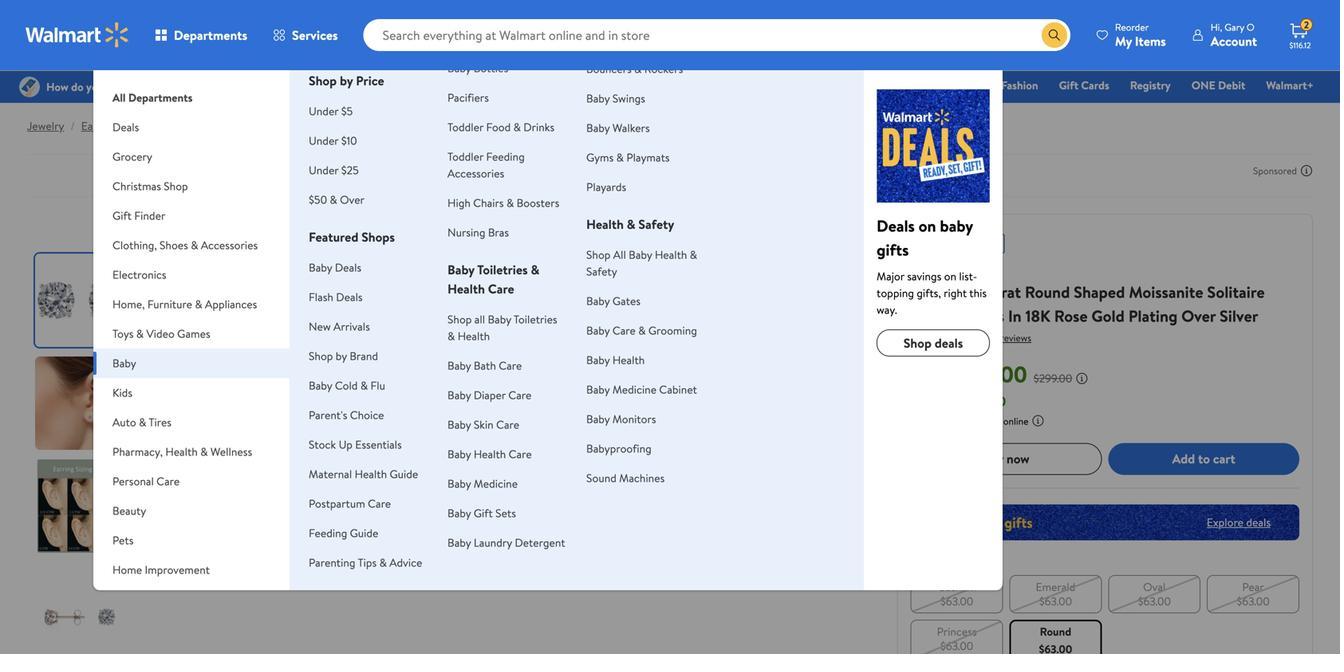 Task type: describe. For each thing, give the bounding box(es) containing it.
& inside shop all baby toiletries & health
[[448, 328, 455, 344]]

monitors
[[613, 411, 657, 427]]

bouncers & rockers
[[587, 61, 683, 77]]

electronics link
[[805, 77, 874, 94]]

hi, gary o account
[[1211, 20, 1258, 50]]

baby medicine cabinet
[[587, 382, 698, 397]]

reorder my items
[[1116, 20, 1167, 50]]

& right chairs
[[507, 195, 514, 211]]

grocery & essentials link
[[514, 77, 627, 94]]

& left rockers
[[635, 61, 642, 77]]

$63.00 for pear $63.00
[[1237, 594, 1271, 609]]

1 / from the left
[[71, 118, 75, 134]]

emerald
[[1036, 579, 1076, 595]]

feeding guide
[[309, 526, 379, 541]]

baby cold & flu link
[[309, 378, 385, 394]]

home,
[[113, 297, 145, 312]]

home improvement
[[113, 562, 210, 578]]

advice
[[390, 555, 423, 571]]

& inside auto & tires dropdown button
[[139, 415, 146, 430]]

one
[[1192, 77, 1216, 93]]

under for under $5
[[309, 103, 339, 119]]

& left flu
[[361, 378, 368, 394]]

shop by brand
[[309, 348, 378, 364]]

walkers
[[613, 120, 650, 136]]

baby for baby medicine cabinet
[[587, 382, 610, 397]]

shop all baby health & safety
[[587, 247, 698, 279]]

shop all baby health & safety link
[[587, 247, 698, 279]]

health down the skin
[[474, 447, 506, 462]]

jeenmata
[[911, 261, 958, 277]]

& right the $50
[[330, 192, 337, 208]]

home, furniture & appliances button
[[93, 290, 290, 319]]

baby for baby bottles
[[448, 60, 471, 76]]

gift for gift finder
[[113, 208, 132, 223]]

toiletries inside shop all baby toiletries & health
[[514, 312, 558, 327]]

baby for baby cold & flu
[[309, 378, 332, 394]]

& up shop all baby health & safety at the top of page
[[627, 216, 636, 233]]

toy
[[888, 77, 904, 93]]

0 vertical spatial safety
[[639, 216, 675, 233]]

0 vertical spatial silver
[[138, 118, 164, 134]]

deals down bottles
[[473, 77, 500, 93]]

baby gift sets link
[[448, 506, 516, 521]]

all
[[475, 312, 485, 327]]

christmas
[[113, 178, 161, 194]]

& right food
[[514, 119, 521, 135]]

4 prong 2 carat round shaped moissanite solitaire stud earrings in 18k rose gold plating over silver - image 2 of 5 image
[[35, 357, 129, 450]]

toys & video games button
[[93, 319, 290, 349]]

walmart+ link
[[1260, 77, 1322, 94]]

home for home
[[952, 77, 981, 93]]

deals inside the deals on baby gifts major savings on list- topping gifts, right this way.
[[877, 215, 915, 237]]

to
[[1199, 450, 1211, 468]]

silver inside jeenmata 4 prong 2 carat round shaped moissanite solitaire stud earrings in 18k rose gold plating over silver
[[1220, 305, 1259, 327]]

$63.00 for princess $63.00
[[941, 638, 974, 654]]

up to sixty percent off deals. shop now. image
[[911, 505, 1300, 541]]

shop for shop by price
[[309, 72, 337, 89]]

toddler food & drinks
[[448, 119, 555, 135]]

stock up essentials link
[[309, 437, 402, 453]]

beauty
[[113, 503, 146, 519]]

sound machines link
[[587, 471, 665, 486]]

& inside home, furniture & appliances dropdown button
[[195, 297, 202, 312]]

baby inside shop all baby toiletries & health
[[488, 312, 512, 327]]

brand
[[350, 348, 378, 364]]

& right tips
[[380, 555, 387, 571]]

electronics for electronics dropdown button
[[113, 267, 167, 283]]

& left grooming
[[639, 323, 646, 338]]

round inside jeenmata 4 prong 2 carat round shaped moissanite solitaire stud earrings in 18k rose gold plating over silver
[[1026, 281, 1071, 303]]

baby gates
[[587, 293, 641, 309]]

medicine for baby medicine cabinet
[[613, 382, 657, 397]]

health inside shop all baby health & safety
[[655, 247, 688, 263]]

gift cards
[[1060, 77, 1110, 93]]

essentials for grocery & essentials
[[573, 77, 620, 93]]

care down baby skin care link
[[509, 447, 532, 462]]

nursing
[[448, 225, 486, 240]]

reorder
[[1116, 20, 1150, 34]]

skin
[[474, 417, 494, 433]]

health inside shop all baby toiletries & health
[[458, 328, 490, 344]]

baby for baby health care
[[448, 447, 471, 462]]

personal care
[[113, 474, 180, 489]]

baby health
[[587, 352, 645, 368]]

$63.00 for oval $63.00
[[1139, 594, 1172, 609]]

electronics for electronics 'link'
[[813, 77, 867, 93]]

baby for baby medicine
[[448, 476, 471, 492]]

savings
[[908, 269, 942, 284]]

0 horizontal spatial on
[[919, 215, 937, 237]]

this
[[970, 285, 987, 301]]

baby bottles
[[448, 60, 509, 76]]

baby swings
[[587, 91, 646, 106]]

tires
[[149, 415, 172, 430]]

baby bath care
[[448, 358, 522, 374]]

4 prong 2 carat round shaped moissanite solitaire stud earrings in 18k rose gold plating over silver - image 1 of 5 image
[[35, 254, 129, 347]]

baby for baby health
[[587, 352, 610, 368]]

care right diaper
[[509, 388, 532, 403]]

kids
[[113, 385, 133, 401]]

shop for shop by brand
[[309, 348, 333, 364]]

earrings link
[[81, 118, 121, 134]]

gift for gift cards
[[1060, 77, 1079, 93]]

new
[[309, 319, 331, 334]]

deals link
[[466, 77, 507, 94]]

777
[[984, 331, 999, 345]]

health down stock up essentials link
[[355, 467, 387, 482]]

health inside dropdown button
[[166, 444, 198, 460]]

baby for baby gates
[[587, 293, 610, 309]]

under $10 link
[[309, 133, 357, 148]]

health inside baby toiletries & health care
[[448, 280, 485, 298]]

& inside baby toiletries & health care
[[531, 261, 540, 279]]

walmart image
[[26, 22, 129, 48]]

bouncers
[[587, 61, 632, 77]]

feeding inside toddler feeding accessories
[[486, 149, 525, 164]]

online
[[1004, 414, 1029, 428]]

baby for baby deals
[[309, 260, 332, 275]]

one debit link
[[1185, 77, 1253, 94]]

chairs
[[474, 195, 504, 211]]

jeenmata 4 prong 2 carat round shaped moissanite solitaire stud earrings in 18k rose gold plating over silver
[[911, 261, 1266, 327]]

plating
[[1129, 305, 1178, 327]]

purchased
[[959, 414, 1002, 428]]

by for brand
[[336, 348, 347, 364]]

baby bottles link
[[448, 60, 509, 76]]

departments inside popup button
[[174, 26, 248, 44]]

maternal health guide
[[309, 467, 418, 482]]

grocery for grocery & essentials
[[521, 77, 560, 93]]

accessories inside toddler feeding accessories
[[448, 166, 505, 181]]

shop for shop all baby toiletries & health
[[448, 312, 472, 327]]

shop right toy
[[907, 77, 931, 93]]

gold
[[1092, 305, 1125, 327]]

0 horizontal spatial feeding
[[309, 526, 347, 541]]

toy shop
[[888, 77, 931, 93]]

baby for baby skin care
[[448, 417, 471, 433]]

video
[[146, 326, 175, 342]]

christmas shop
[[113, 178, 188, 194]]

earrings inside jeenmata 4 prong 2 carat round shaped moissanite solitaire stud earrings in 18k rose gold plating over silver
[[947, 305, 1005, 327]]

bras
[[488, 225, 509, 240]]

up
[[339, 437, 353, 453]]

maternal
[[309, 467, 352, 482]]

high
[[448, 195, 471, 211]]

deals button
[[93, 113, 290, 142]]

1 horizontal spatial guide
[[390, 467, 418, 482]]

new arrivals link
[[309, 319, 370, 334]]

all departments
[[113, 90, 193, 105]]

baby skin care link
[[448, 417, 520, 433]]

home for home improvement
[[113, 562, 142, 578]]

$116.12
[[1290, 40, 1312, 51]]

ad disclaimer and feedback image
[[1301, 164, 1314, 177]]

grocery for grocery
[[113, 149, 152, 164]]

prong
[[925, 281, 967, 303]]

search icon image
[[1049, 29, 1061, 42]]

cold
[[335, 378, 358, 394]]

$63.00 for now $63.00
[[961, 359, 1028, 390]]

choice
[[350, 407, 384, 423]]

baby inside shop all baby health & safety
[[629, 247, 653, 263]]

bath
[[474, 358, 496, 374]]

toddler for toddler feeding accessories
[[448, 149, 484, 164]]

deals right flash
[[336, 289, 363, 305]]

0 vertical spatial price
[[356, 72, 385, 89]]

medicine for baby medicine
[[474, 476, 518, 492]]

clothing, shoes & accessories button
[[93, 231, 290, 260]]

by for price
[[340, 72, 353, 89]]

baby image
[[877, 89, 991, 203]]

gifts,
[[917, 285, 942, 301]]

safety inside shop all baby health & safety
[[587, 264, 618, 279]]

boosters
[[517, 195, 560, 211]]

baby for baby laundry detergent
[[448, 535, 471, 551]]

baby diaper care link
[[448, 388, 532, 403]]

care down gates
[[613, 323, 636, 338]]

1 vertical spatial departments
[[128, 90, 193, 105]]

& right gyms
[[617, 150, 624, 165]]



Task type: vqa. For each thing, say whether or not it's contained in the screenshot.
bottom Price
yes



Task type: locate. For each thing, give the bounding box(es) containing it.
baby inside baby toiletries & health care
[[448, 261, 475, 279]]

0 vertical spatial feeding
[[486, 149, 525, 164]]

rose
[[1055, 305, 1088, 327]]

baby gift sets
[[448, 506, 516, 521]]

baby down the toys
[[113, 356, 136, 371]]

guide
[[390, 467, 418, 482], [350, 526, 379, 541]]

1 horizontal spatial gift
[[474, 506, 493, 521]]

round up 18k
[[1026, 281, 1071, 303]]

princess $63.00
[[938, 624, 977, 654]]

baby up babyproofing
[[587, 411, 610, 427]]

0 horizontal spatial electronics
[[113, 267, 167, 283]]

1 under from the top
[[309, 103, 339, 119]]

1 vertical spatial under
[[309, 133, 339, 148]]

baby left the skin
[[448, 417, 471, 433]]

machines
[[620, 471, 665, 486]]

2 horizontal spatial earrings
[[947, 305, 1005, 327]]

& inside shop all baby health & safety
[[690, 247, 698, 263]]

gift left the cards
[[1060, 77, 1079, 93]]

$63.00 inside cushion $63.00
[[941, 594, 974, 609]]

deals inside dropdown button
[[113, 119, 139, 135]]

gift left the sets
[[474, 506, 493, 521]]

$63.00
[[961, 359, 1028, 390], [941, 594, 974, 609], [1040, 594, 1073, 609], [1139, 594, 1172, 609], [1237, 594, 1271, 609], [941, 638, 974, 654]]

guide up parenting tips & advice link
[[350, 526, 379, 541]]

1 horizontal spatial grocery
[[521, 77, 560, 93]]

baby for baby gift sets
[[448, 506, 471, 521]]

care right the skin
[[497, 417, 520, 433]]

jewelry
[[27, 118, 64, 134]]

Walmart Site-Wide search field
[[364, 19, 1071, 51]]

1 horizontal spatial safety
[[639, 216, 675, 233]]

& inside "patio & garden" 'dropdown button'
[[140, 592, 148, 607]]

0 vertical spatial accessories
[[448, 166, 505, 181]]

medicine
[[613, 382, 657, 397], [474, 476, 518, 492]]

0 horizontal spatial 2
[[971, 281, 979, 303]]

over
[[340, 192, 365, 208], [1182, 305, 1217, 327]]

1 vertical spatial silver
[[1220, 305, 1259, 327]]

2 under from the top
[[309, 133, 339, 148]]

0 horizontal spatial safety
[[587, 264, 618, 279]]

& inside toys & video games dropdown button
[[136, 326, 144, 342]]

& up shop all baby toiletries & health
[[531, 261, 540, 279]]

care inside dropdown button
[[157, 474, 180, 489]]

parent's choice
[[309, 407, 384, 423]]

care down pharmacy, health & wellness
[[157, 474, 180, 489]]

feeding down the toddler food & drinks at top left
[[486, 149, 525, 164]]

0 vertical spatial round
[[1026, 281, 1071, 303]]

health down health & safety
[[655, 247, 688, 263]]

personal care button
[[93, 467, 290, 496]]

my
[[1116, 32, 1133, 50]]

on
[[919, 215, 937, 237], [945, 269, 957, 284]]

learn more about strikethrough prices image
[[1076, 372, 1089, 385]]

1 vertical spatial gift
[[113, 208, 132, 223]]

0 vertical spatial home
[[952, 77, 981, 93]]

by up $5 at the top of page
[[340, 72, 353, 89]]

shop for shop deals
[[904, 334, 932, 352]]

1 vertical spatial guide
[[350, 526, 379, 541]]

3 under from the top
[[309, 162, 339, 178]]

jewelry link
[[27, 118, 64, 134]]

maternal health guide link
[[309, 467, 418, 482]]

shop down grocery dropdown button
[[164, 178, 188, 194]]

0 vertical spatial on
[[919, 215, 937, 237]]

under left '$25'
[[309, 162, 339, 178]]

essentials for stock up essentials
[[355, 437, 402, 453]]

wellness
[[211, 444, 252, 460]]

auto & tires
[[113, 415, 172, 430]]

shop down new
[[309, 348, 333, 364]]

0 horizontal spatial earrings
[[81, 118, 121, 134]]

grocery & essentials
[[521, 77, 620, 93]]

1 vertical spatial safety
[[587, 264, 618, 279]]

emerald $63.00
[[1036, 579, 1076, 609]]

2
[[1305, 18, 1310, 32], [971, 281, 979, 303]]

add to cart button
[[1109, 443, 1300, 475]]

drinks
[[524, 119, 555, 135]]

1 vertical spatial toiletries
[[514, 312, 558, 327]]

1 vertical spatial all
[[614, 247, 626, 263]]

$50 & over link
[[309, 192, 365, 208]]

parenting tips & advice
[[309, 555, 423, 571]]

health down all
[[458, 328, 490, 344]]

1 vertical spatial round
[[1041, 624, 1072, 640]]

safety
[[639, 216, 675, 233], [587, 264, 618, 279]]

toiletries down bras at the left of page
[[478, 261, 528, 279]]

toddler feeding accessories link
[[448, 149, 525, 181]]

1 horizontal spatial home
[[952, 77, 981, 93]]

1 horizontal spatial feeding
[[486, 149, 525, 164]]

care up shop all baby toiletries & health 'link'
[[488, 280, 515, 298]]

grocery inside dropdown button
[[113, 149, 152, 164]]

pharmacy, health & wellness button
[[93, 437, 290, 467]]

baby left cold
[[309, 378, 332, 394]]

cabinet
[[660, 382, 698, 397]]

& inside clothing, shoes & accessories dropdown button
[[191, 237, 198, 253]]

by left brand
[[336, 348, 347, 364]]

Search search field
[[364, 19, 1071, 51]]

under for under $25
[[309, 162, 339, 178]]

shop left all
[[448, 312, 472, 327]]

toiletries right all
[[514, 312, 558, 327]]

baby for baby care & grooming
[[587, 323, 610, 338]]

1 vertical spatial grocery
[[113, 149, 152, 164]]

baby left diaper
[[448, 388, 471, 403]]

essentials down bouncers
[[573, 77, 620, 93]]

0 vertical spatial gift
[[1060, 77, 1079, 93]]

garden
[[150, 592, 186, 607]]

health down auto & tires dropdown button
[[166, 444, 198, 460]]

& inside grocery & essentials link
[[562, 77, 570, 93]]

accessories inside dropdown button
[[201, 237, 258, 253]]

under $5 link
[[309, 103, 353, 119]]

home up patio
[[113, 562, 142, 578]]

1 vertical spatial on
[[945, 269, 957, 284]]

0 vertical spatial by
[[340, 72, 353, 89]]

shop inside dropdown button
[[164, 178, 188, 194]]

list-
[[960, 269, 978, 284]]

& left baby swings link
[[562, 77, 570, 93]]

electronics down clothing,
[[113, 267, 167, 283]]

0 vertical spatial toiletries
[[478, 261, 528, 279]]

flash
[[309, 289, 334, 305]]

shop inside shop all baby health & safety
[[587, 247, 611, 263]]

stock
[[309, 437, 336, 453]]

0 vertical spatial 2
[[1305, 18, 1310, 32]]

777 reviews link
[[981, 331, 1032, 345]]

baby up baby gift sets link
[[448, 476, 471, 492]]

0 horizontal spatial over
[[340, 192, 365, 208]]

baby walkers
[[587, 120, 650, 136]]

2 vertical spatial under
[[309, 162, 339, 178]]

parenting tips & advice link
[[309, 555, 423, 571]]

baby up gyms
[[587, 120, 610, 136]]

baby for baby bath care
[[448, 358, 471, 374]]

parent's
[[309, 407, 348, 423]]

gift inside "link"
[[1060, 77, 1079, 93]]

all inside shop all baby health & safety
[[614, 247, 626, 263]]

0 vertical spatial over
[[340, 192, 365, 208]]

baby for baby dropdown button
[[113, 356, 136, 371]]

care right bath
[[499, 358, 522, 374]]

1 vertical spatial electronics
[[113, 267, 167, 283]]

1 vertical spatial feeding
[[309, 526, 347, 541]]

0 horizontal spatial price
[[356, 72, 385, 89]]

0 vertical spatial guide
[[390, 467, 418, 482]]

shop for shop all baby health & safety
[[587, 247, 611, 263]]

auto & tires button
[[93, 408, 290, 437]]

legal information image
[[1032, 414, 1045, 427]]

health down baby care & grooming link
[[613, 352, 645, 368]]

all up jewelry / earrings / silver earrings
[[113, 90, 126, 105]]

baby toiletries & health care
[[448, 261, 540, 298]]

shop deals link
[[877, 330, 991, 357]]

0 horizontal spatial gift
[[113, 208, 132, 223]]

baby laundry detergent
[[448, 535, 566, 551]]

baby down baby health
[[587, 382, 610, 397]]

electronics button
[[93, 260, 290, 290]]

gift left the finder at the left top
[[113, 208, 132, 223]]

& right the toys
[[136, 326, 144, 342]]

deals down the featured shops
[[335, 260, 362, 275]]

0 horizontal spatial guide
[[350, 526, 379, 541]]

0 vertical spatial under
[[309, 103, 339, 119]]

2 toddler from the top
[[448, 149, 484, 164]]

baby left gates
[[587, 293, 610, 309]]

1 vertical spatial price
[[911, 414, 933, 428]]

0 horizontal spatial medicine
[[474, 476, 518, 492]]

baby down baby care & grooming link
[[587, 352, 610, 368]]

& left tires
[[139, 415, 146, 430]]

baby right all
[[488, 312, 512, 327]]

1 vertical spatial accessories
[[201, 237, 258, 253]]

1 horizontal spatial medicine
[[613, 382, 657, 397]]

flash deals link
[[309, 289, 363, 305]]

0 vertical spatial medicine
[[613, 382, 657, 397]]

shop up under $5
[[309, 72, 337, 89]]

2 vertical spatial gift
[[474, 506, 493, 521]]

0 horizontal spatial silver
[[138, 118, 164, 134]]

toys & video games
[[113, 326, 210, 342]]

0 horizontal spatial home
[[113, 562, 142, 578]]

now
[[1007, 450, 1030, 468]]

grocery up drinks
[[521, 77, 560, 93]]

shop by price
[[309, 72, 385, 89]]

medicine down baby health care link
[[474, 476, 518, 492]]

accessories down gift finder 'dropdown button'
[[201, 237, 258, 253]]

baby up baby medicine link
[[448, 447, 471, 462]]

toiletries inside baby toiletries & health care
[[478, 261, 528, 279]]

all departments link
[[93, 70, 290, 113]]

health down playards link
[[587, 216, 624, 233]]

hi,
[[1211, 20, 1223, 34]]

& right patio
[[140, 592, 148, 607]]

baby down baby gates link
[[587, 323, 610, 338]]

2 up the $116.12
[[1305, 18, 1310, 32]]

oval
[[1144, 579, 1166, 595]]

under for under $10
[[309, 133, 339, 148]]

shops
[[362, 228, 395, 246]]

silver earrings link
[[138, 118, 206, 134]]

1 horizontal spatial on
[[945, 269, 957, 284]]

grocery up christmas
[[113, 149, 152, 164]]

round inside button
[[1041, 624, 1072, 640]]

1 horizontal spatial over
[[1182, 305, 1217, 327]]

arrivals
[[334, 319, 370, 334]]

walmart+
[[1267, 77, 1315, 93]]

0 horizontal spatial grocery
[[113, 149, 152, 164]]

$63.00 for emerald $63.00
[[1040, 594, 1073, 609]]

1 horizontal spatial 2
[[1305, 18, 1310, 32]]

& right furniture
[[195, 297, 202, 312]]

furniture
[[148, 297, 192, 312]]

toddler down pacifiers
[[448, 119, 484, 135]]

appliances
[[205, 297, 257, 312]]

0 horizontal spatial /
[[71, 118, 75, 134]]

departments up silver earrings link
[[128, 90, 193, 105]]

/
[[71, 118, 75, 134], [127, 118, 131, 134]]

baby for baby monitors
[[587, 411, 610, 427]]

over down '$25'
[[340, 192, 365, 208]]

all down health & safety
[[614, 247, 626, 263]]

baby up "pacifiers" link
[[448, 60, 471, 76]]

playmats
[[627, 150, 670, 165]]

$63.00 for cushion $63.00
[[941, 594, 974, 609]]

food
[[486, 119, 511, 135]]

1 horizontal spatial essentials
[[573, 77, 620, 93]]

1 vertical spatial 2
[[971, 281, 979, 303]]

electronics inside dropdown button
[[113, 267, 167, 283]]

1 vertical spatial essentials
[[355, 437, 402, 453]]

health up all
[[448, 280, 485, 298]]

0 vertical spatial grocery
[[521, 77, 560, 93]]

essentials
[[573, 77, 620, 93], [355, 437, 402, 453]]

1 vertical spatial by
[[336, 348, 347, 364]]

deals up gifts
[[877, 215, 915, 237]]

4 prong 2 carat round shaped moissanite solitaire stud earrings in 18k rose gold plating over silver - image 4 of 5 image
[[35, 563, 129, 655]]

1 vertical spatial medicine
[[474, 476, 518, 492]]

cushion $63.00
[[938, 579, 977, 609]]

silver down all departments
[[138, 118, 164, 134]]

2 / from the left
[[127, 118, 131, 134]]

baby laundry detergent link
[[448, 535, 566, 551]]

toddler for toddler food & drinks
[[448, 119, 484, 135]]

$63.00 inside emerald $63.00
[[1040, 594, 1073, 609]]

0 horizontal spatial accessories
[[201, 237, 258, 253]]

earrings up grocery dropdown button
[[167, 118, 206, 134]]

0 horizontal spatial all
[[113, 90, 126, 105]]

shop down stud
[[904, 334, 932, 352]]

toy shop link
[[880, 77, 938, 94]]

baby left swings
[[587, 91, 610, 106]]

babyproofing
[[587, 441, 652, 457]]

silver
[[138, 118, 164, 134], [1220, 305, 1259, 327]]

electronics left toy
[[813, 77, 867, 93]]

debit
[[1219, 77, 1246, 93]]

1 toddler from the top
[[448, 119, 484, 135]]

baby bath care link
[[448, 358, 522, 374]]

pacifiers link
[[448, 90, 489, 105]]

1 horizontal spatial silver
[[1220, 305, 1259, 327]]

gary
[[1225, 20, 1245, 34]]

toddler down the toddler food & drinks at top left
[[448, 149, 484, 164]]

/ right the earrings link
[[127, 118, 131, 134]]

electronics inside 'link'
[[813, 77, 867, 93]]

under left $5 at the top of page
[[309, 103, 339, 119]]

1 horizontal spatial earrings
[[167, 118, 206, 134]]

tips
[[358, 555, 377, 571]]

price left when
[[911, 414, 933, 428]]

baby for baby diaper care
[[448, 388, 471, 403]]

4
[[911, 281, 921, 303]]

0 horizontal spatial essentials
[[355, 437, 402, 453]]

toys
[[113, 326, 134, 342]]

1 horizontal spatial price
[[911, 414, 933, 428]]

$63.00 inside princess $63.00
[[941, 638, 974, 654]]

patio
[[113, 592, 137, 607]]

home inside dropdown button
[[113, 562, 142, 578]]

shop inside shop all baby toiletries & health
[[448, 312, 472, 327]]

safety up baby gates link
[[587, 264, 618, 279]]

0 vertical spatial all
[[113, 90, 126, 105]]

& inside pharmacy, health & wellness dropdown button
[[201, 444, 208, 460]]

& left wellness
[[201, 444, 208, 460]]

under left the $10
[[309, 133, 339, 148]]

clothing,
[[113, 237, 157, 253]]

postpartum care
[[309, 496, 391, 512]]

shop down health & safety
[[587, 247, 611, 263]]

baby for baby swings
[[587, 91, 610, 106]]

guide down stock up essentials link
[[390, 467, 418, 482]]

toddler inside toddler feeding accessories
[[448, 149, 484, 164]]

departments up the all departments link
[[174, 26, 248, 44]]

gyms
[[587, 150, 614, 165]]

1 horizontal spatial /
[[127, 118, 131, 134]]

shape list
[[908, 572, 1303, 655]]

1 vertical spatial over
[[1182, 305, 1217, 327]]

baby inside dropdown button
[[113, 356, 136, 371]]

earrings right jewelry link
[[81, 118, 121, 134]]

care down maternal health guide on the left of page
[[368, 496, 391, 512]]

0 vertical spatial toddler
[[448, 119, 484, 135]]

improvement
[[145, 562, 210, 578]]

1 vertical spatial toddler
[[448, 149, 484, 164]]

1 horizontal spatial accessories
[[448, 166, 505, 181]]

baby for baby toiletries & health care
[[448, 261, 475, 279]]

care inside baby toiletries & health care
[[488, 280, 515, 298]]

home left fashion
[[952, 77, 981, 93]]

0 vertical spatial departments
[[174, 26, 248, 44]]

2 horizontal spatial gift
[[1060, 77, 1079, 93]]

0 vertical spatial essentials
[[573, 77, 620, 93]]

1 horizontal spatial electronics
[[813, 77, 867, 93]]

2 inside jeenmata 4 prong 2 carat round shaped moissanite solitaire stud earrings in 18k rose gold plating over silver
[[971, 281, 979, 303]]

now
[[911, 359, 956, 390]]

baby left laundry
[[448, 535, 471, 551]]

health & safety
[[587, 216, 675, 233]]

$50 & over
[[309, 192, 365, 208]]

princess
[[938, 624, 977, 640]]

accessories up chairs
[[448, 166, 505, 181]]

moissanite
[[1130, 281, 1204, 303]]

0 vertical spatial electronics
[[813, 77, 867, 93]]

gift inside 'dropdown button'
[[113, 208, 132, 223]]

& up baby bath care link
[[448, 328, 455, 344]]

1 horizontal spatial all
[[614, 247, 626, 263]]

baby for baby walkers
[[587, 120, 610, 136]]

4 prong 2 carat round shaped moissanite solitaire stud earrings in 18k rose gold plating over silver - image 3 of 5 image
[[35, 460, 129, 553]]

earrings up the (3.8)
[[947, 305, 1005, 327]]

round down emerald $63.00
[[1041, 624, 1072, 640]]

shop by brand link
[[309, 348, 378, 364]]

over down moissanite
[[1182, 305, 1217, 327]]

on up right
[[945, 269, 957, 284]]

items
[[1136, 32, 1167, 50]]

1 vertical spatial home
[[113, 562, 142, 578]]

over inside jeenmata 4 prong 2 carat round shaped moissanite solitaire stud earrings in 18k rose gold plating over silver
[[1182, 305, 1217, 327]]

detergent
[[515, 535, 566, 551]]



